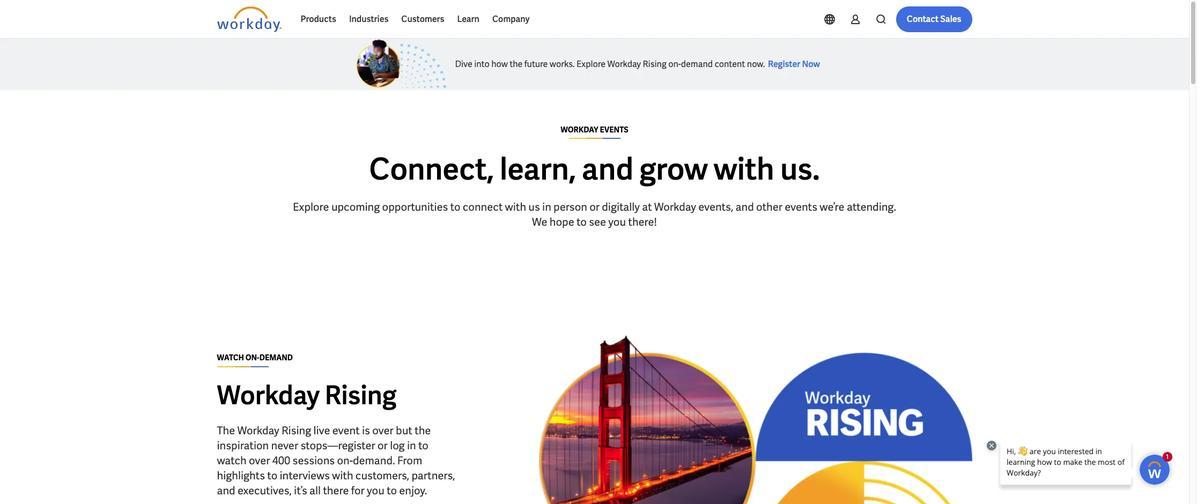 Task type: vqa. For each thing, say whether or not it's contained in the screenshot.
A Leader in Gartner® Magic Quadrant™ for Cloud HCM Suites
no



Task type: describe. For each thing, give the bounding box(es) containing it.
attending.
[[847, 200, 896, 214]]

to down customers,
[[387, 484, 397, 498]]

watch on-demand
[[217, 353, 293, 363]]

we
[[532, 215, 547, 229]]

live
[[314, 424, 330, 438]]

industries
[[349, 13, 389, 25]]

there
[[323, 484, 349, 498]]

to left connect
[[450, 200, 460, 214]]

in inside the workday rising live event is over but the inspiration never stops—register or log in to watch over 400 sessions on-demand. from highlights to interviews with customers, partners, and executives, it's all there for you to enjoy.
[[407, 439, 416, 453]]

from
[[397, 454, 422, 468]]

or inside the workday rising live event is over but the inspiration never stops—register or log in to watch over 400 sessions on-demand. from highlights to interviews with customers, partners, and executives, it's all there for you to enjoy.
[[378, 439, 388, 453]]

partners,
[[412, 469, 455, 483]]

stops—register
[[301, 439, 375, 453]]

customers button
[[395, 6, 451, 32]]

sessions
[[293, 454, 335, 468]]

works.
[[550, 58, 575, 70]]

the inside the workday rising live event is over but the inspiration never stops—register or log in to watch over 400 sessions on-demand. from highlights to interviews with customers, partners, and executives, it's all there for you to enjoy.
[[415, 424, 431, 438]]

interviews
[[280, 469, 330, 483]]

is
[[362, 424, 370, 438]]

but
[[396, 424, 412, 438]]

golden gate bridge in san francisco. image
[[539, 307, 972, 504]]

never
[[271, 439, 298, 453]]

learn
[[457, 13, 479, 25]]

contact
[[907, 13, 939, 25]]

rising inside the workday rising live event is over but the inspiration never stops—register or log in to watch over 400 sessions on-demand. from highlights to interviews with customers, partners, and executives, it's all there for you to enjoy.
[[282, 424, 311, 438]]

1 vertical spatial rising
[[325, 379, 397, 412]]

connect
[[463, 200, 503, 214]]

2 horizontal spatial rising
[[643, 58, 667, 70]]

hope
[[550, 215, 574, 229]]

demand.
[[353, 454, 395, 468]]

you inside explore upcoming opportunities to connect with us in person or digitally at workday events, and other events we're attending. we hope to see you there!
[[608, 215, 626, 229]]

demand
[[681, 58, 713, 70]]

events
[[600, 125, 629, 135]]

in inside explore upcoming opportunities to connect with us in person or digitally at workday events, and other events we're attending. we hope to see you there!
[[542, 200, 551, 214]]

industries button
[[343, 6, 395, 32]]

the workday rising live event is over but the inspiration never stops—register or log in to watch over 400 sessions on-demand. from highlights to interviews with customers, partners, and executives, it's all there for you to enjoy.
[[217, 424, 455, 498]]

workday inside explore upcoming opportunities to connect with us in person or digitally at workday events, and other events we're attending. we hope to see you there!
[[654, 200, 696, 214]]

upcoming
[[331, 200, 380, 214]]

explore inside explore upcoming opportunities to connect with us in person or digitally at workday events, and other events we're attending. we hope to see you there!
[[293, 200, 329, 214]]

learn button
[[451, 6, 486, 32]]

and inside the workday rising live event is over but the inspiration never stops—register or log in to watch over 400 sessions on-demand. from highlights to interviews with customers, partners, and executives, it's all there for you to enjoy.
[[217, 484, 235, 498]]

400
[[272, 454, 290, 468]]

with inside explore upcoming opportunities to connect with us in person or digitally at workday events, and other events we're attending. we hope to see you there!
[[505, 200, 526, 214]]

log
[[390, 439, 405, 453]]

with inside the workday rising live event is over but the inspiration never stops—register or log in to watch over 400 sessions on-demand. from highlights to interviews with customers, partners, and executives, it's all there for you to enjoy.
[[332, 469, 353, 483]]

dive
[[455, 58, 472, 70]]

on- inside the workday rising live event is over but the inspiration never stops—register or log in to watch over 400 sessions on-demand. from highlights to interviews with customers, partners, and executives, it's all there for you to enjoy.
[[337, 454, 353, 468]]

workday rising
[[217, 379, 397, 412]]



Task type: locate. For each thing, give the bounding box(es) containing it.
to
[[450, 200, 460, 214], [577, 215, 587, 229], [418, 439, 428, 453], [267, 469, 277, 483], [387, 484, 397, 498]]

other
[[756, 200, 783, 214]]

products
[[301, 13, 336, 25]]

see
[[589, 215, 606, 229]]

0 vertical spatial you
[[608, 215, 626, 229]]

0 horizontal spatial or
[[378, 439, 388, 453]]

company button
[[486, 6, 536, 32]]

1 horizontal spatial or
[[590, 200, 600, 214]]

workday events
[[561, 125, 629, 135]]

1 vertical spatial explore
[[293, 200, 329, 214]]

1 horizontal spatial and
[[582, 150, 633, 189]]

you down digitally
[[608, 215, 626, 229]]

products button
[[294, 6, 343, 32]]

grow
[[639, 150, 708, 189]]

and left the other
[[736, 200, 754, 214]]

or left log
[[378, 439, 388, 453]]

with left us
[[505, 200, 526, 214]]

over left "400"
[[249, 454, 270, 468]]

on-
[[668, 58, 681, 70], [337, 454, 353, 468]]

explore upcoming opportunities to connect with us in person or digitally at workday events, and other events we're attending. we hope to see you there!
[[293, 200, 896, 229]]

0 vertical spatial in
[[542, 200, 551, 214]]

0 vertical spatial over
[[372, 424, 394, 438]]

1 horizontal spatial on-
[[668, 58, 681, 70]]

you inside the workday rising live event is over but the inspiration never stops—register or log in to watch over 400 sessions on-demand. from highlights to interviews with customers, partners, and executives, it's all there for you to enjoy.
[[367, 484, 384, 498]]

the right how
[[510, 58, 523, 70]]

1 vertical spatial over
[[249, 454, 270, 468]]

events
[[785, 200, 817, 214]]

2 horizontal spatial and
[[736, 200, 754, 214]]

content
[[715, 58, 745, 70]]

1 vertical spatial and
[[736, 200, 754, 214]]

with up the other
[[714, 150, 774, 189]]

0 horizontal spatial you
[[367, 484, 384, 498]]

in right log
[[407, 439, 416, 453]]

1 vertical spatial in
[[407, 439, 416, 453]]

executives,
[[238, 484, 292, 498]]

over right the is
[[372, 424, 394, 438]]

it's
[[294, 484, 307, 498]]

opportunities
[[382, 200, 448, 214]]

contact sales
[[907, 13, 961, 25]]

rising up 'never'
[[282, 424, 311, 438]]

1 vertical spatial the
[[415, 424, 431, 438]]

'' image
[[356, 39, 446, 90]]

with
[[714, 150, 774, 189], [505, 200, 526, 214], [332, 469, 353, 483]]

1 horizontal spatial rising
[[325, 379, 397, 412]]

and down events at the right top of the page
[[582, 150, 633, 189]]

event
[[332, 424, 360, 438]]

company
[[492, 13, 530, 25]]

2 vertical spatial rising
[[282, 424, 311, 438]]

and down highlights
[[217, 484, 235, 498]]

workday inside the workday rising live event is over but the inspiration never stops—register or log in to watch over 400 sessions on-demand. from highlights to interviews with customers, partners, and executives, it's all there for you to enjoy.
[[237, 424, 279, 438]]

2 vertical spatial and
[[217, 484, 235, 498]]

future
[[524, 58, 548, 70]]

watch
[[217, 353, 244, 363]]

us.
[[780, 150, 820, 189]]

we're
[[820, 200, 845, 214]]

1 vertical spatial with
[[505, 200, 526, 214]]

with up there
[[332, 469, 353, 483]]

us
[[528, 200, 540, 214]]

1 horizontal spatial over
[[372, 424, 394, 438]]

0 horizontal spatial the
[[415, 424, 431, 438]]

0 horizontal spatial explore
[[293, 200, 329, 214]]

0 vertical spatial explore
[[577, 58, 606, 70]]

customers,
[[356, 469, 409, 483]]

inspiration
[[217, 439, 269, 453]]

1 vertical spatial on-
[[337, 454, 353, 468]]

0 horizontal spatial in
[[407, 439, 416, 453]]

0 horizontal spatial with
[[332, 469, 353, 483]]

1 horizontal spatial you
[[608, 215, 626, 229]]

rising up the is
[[325, 379, 397, 412]]

1 vertical spatial or
[[378, 439, 388, 453]]

to up 'executives,'
[[267, 469, 277, 483]]

over
[[372, 424, 394, 438], [249, 454, 270, 468]]

into
[[474, 58, 490, 70]]

0 vertical spatial the
[[510, 58, 523, 70]]

rising
[[643, 58, 667, 70], [325, 379, 397, 412], [282, 424, 311, 438]]

now.
[[747, 58, 765, 70]]

2 vertical spatial with
[[332, 469, 353, 483]]

connect,
[[369, 150, 494, 189]]

explore left upcoming
[[293, 200, 329, 214]]

the right but
[[415, 424, 431, 438]]

1 vertical spatial you
[[367, 484, 384, 498]]

you
[[608, 215, 626, 229], [367, 484, 384, 498]]

on-
[[246, 353, 259, 363]]

in
[[542, 200, 551, 214], [407, 439, 416, 453]]

register
[[768, 58, 800, 70]]

0 vertical spatial on-
[[668, 58, 681, 70]]

explore
[[577, 58, 606, 70], [293, 200, 329, 214]]

0 vertical spatial and
[[582, 150, 633, 189]]

1 horizontal spatial the
[[510, 58, 523, 70]]

person
[[554, 200, 587, 214]]

for
[[351, 484, 365, 498]]

connect, learn, and grow with us.
[[369, 150, 820, 189]]

sales
[[940, 13, 961, 25]]

enjoy.
[[399, 484, 427, 498]]

1 horizontal spatial in
[[542, 200, 551, 214]]

to left see
[[577, 215, 587, 229]]

workday
[[607, 58, 641, 70], [561, 125, 598, 135], [654, 200, 696, 214], [217, 379, 320, 412], [237, 424, 279, 438]]

rising left demand
[[643, 58, 667, 70]]

0 horizontal spatial on-
[[337, 454, 353, 468]]

explore right works.
[[577, 58, 606, 70]]

0 vertical spatial or
[[590, 200, 600, 214]]

now
[[802, 58, 820, 70]]

at
[[642, 200, 652, 214]]

in right us
[[542, 200, 551, 214]]

or inside explore upcoming opportunities to connect with us in person or digitally at workday events, and other events we're attending. we hope to see you there!
[[590, 200, 600, 214]]

and inside explore upcoming opportunities to connect with us in person or digitally at workday events, and other events we're attending. we hope to see you there!
[[736, 200, 754, 214]]

you down customers,
[[367, 484, 384, 498]]

how
[[491, 58, 508, 70]]

digitally
[[602, 200, 640, 214]]

and
[[582, 150, 633, 189], [736, 200, 754, 214], [217, 484, 235, 498]]

register now link
[[765, 57, 823, 71]]

2 horizontal spatial with
[[714, 150, 774, 189]]

to up from
[[418, 439, 428, 453]]

0 vertical spatial rising
[[643, 58, 667, 70]]

1 horizontal spatial with
[[505, 200, 526, 214]]

watch
[[217, 454, 247, 468]]

there!
[[628, 215, 657, 229]]

or
[[590, 200, 600, 214], [378, 439, 388, 453]]

or up see
[[590, 200, 600, 214]]

0 vertical spatial with
[[714, 150, 774, 189]]

customers
[[401, 13, 444, 25]]

events,
[[698, 200, 733, 214]]

learn,
[[500, 150, 576, 189]]

demand
[[259, 353, 293, 363]]

contact sales link
[[896, 6, 972, 32]]

0 horizontal spatial over
[[249, 454, 270, 468]]

go to the homepage image
[[217, 6, 281, 32]]

0 horizontal spatial and
[[217, 484, 235, 498]]

dive into how the future works. explore workday rising on-demand content now. register now
[[455, 58, 820, 70]]

the
[[510, 58, 523, 70], [415, 424, 431, 438]]

all
[[310, 484, 321, 498]]

highlights
[[217, 469, 265, 483]]

0 horizontal spatial rising
[[282, 424, 311, 438]]

the
[[217, 424, 235, 438]]

1 horizontal spatial explore
[[577, 58, 606, 70]]



